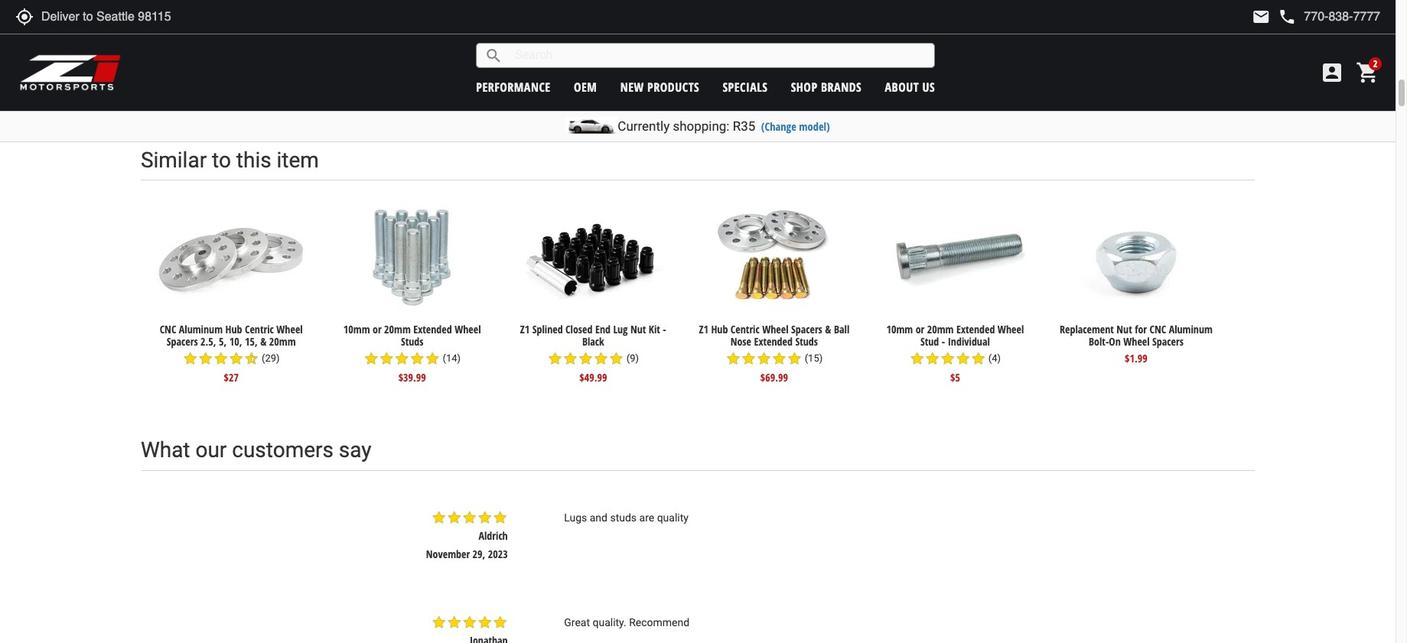 Task type: describe. For each thing, give the bounding box(es) containing it.
our
[[196, 438, 227, 463]]

star_half
[[244, 351, 259, 367]]

customers
[[232, 438, 334, 463]]

$39.99
[[399, 370, 426, 385]]

or for star
[[373, 322, 382, 337]]

shopping:
[[673, 119, 730, 134]]

studs inside 10mm or 20mm extended wheel studs star star star star star (14) $39.99
[[401, 334, 424, 349]]

stud
[[921, 334, 939, 349]]

vehicle
[[438, 78, 471, 90]]

phone
[[1279, 8, 1297, 26]]

is
[[510, 78, 518, 90]]

aluminum inside replacement nut for cnc aluminum bolt-on wheel spacers $1.99
[[1169, 322, 1213, 337]]

nose
[[731, 334, 752, 349]]

$1.99
[[1125, 351, 1148, 366]]

shopping_cart
[[1356, 60, 1381, 85]]

z1 motorsports logo image
[[19, 54, 122, 92]]

2 vertical spatial and
[[590, 512, 608, 524]]

spacers inside replacement nut for cnc aluminum bolt-on wheel spacers $1.99
[[1153, 334, 1184, 349]]

centric inside z1 hub centric wheel spacers & ball nose extended studs star star star star star (15) $69.99
[[731, 322, 760, 337]]

mail phone
[[1253, 8, 1297, 26]]

what
[[141, 438, 190, 463]]

what our customers say
[[141, 438, 372, 463]]

0 vertical spatial and
[[508, 55, 526, 67]]

selection
[[356, 78, 399, 90]]

10mm for -
[[887, 322, 913, 337]]

about us
[[885, 78, 936, 95]]

bolt-
[[1089, 334, 1109, 349]]

what
[[582, 55, 606, 67]]

wheel inside z1 hub centric wheel spacers & ball nose extended studs star star star star star (15) $69.99
[[762, 322, 789, 337]]

0 horizontal spatial for
[[402, 78, 415, 90]]

model)
[[799, 119, 830, 134]]

would
[[643, 55, 672, 67]]

or for -
[[916, 322, 925, 337]]

10,
[[229, 334, 242, 349]]

my_location
[[15, 8, 34, 26]]

cnc aluminum hub centric wheel spacers 2.5, 5, 10, 15, & 20mm star star star star star_half (29) $27
[[160, 322, 303, 385]]

(change
[[761, 119, 797, 134]]

aldrich
[[479, 529, 508, 543]]

on
[[1109, 334, 1121, 349]]

end
[[595, 322, 611, 337]]

wheel inside replacement nut for cnc aluminum bolt-on wheel spacers $1.99
[[1124, 334, 1150, 349]]

about us link
[[885, 78, 936, 95]]

10mm or 20mm extended wheel stud - individual star star star star star (4) $5
[[887, 322, 1024, 385]]

shopping_cart link
[[1353, 60, 1381, 85]]

15,
[[245, 334, 258, 349]]

29,
[[473, 547, 486, 562]]

studs
[[610, 512, 637, 524]]

performance link
[[476, 78, 551, 95]]

kit
[[649, 322, 660, 337]]

20mm inside 10mm or 20mm extended wheel stud - individual star star star star star (4) $5
[[928, 322, 954, 337]]

2023
[[488, 547, 508, 562]]

specials
[[723, 78, 768, 95]]

star star star star star aldrich november 29, 2023
[[426, 510, 508, 562]]

mail
[[1253, 8, 1271, 26]]

20mm right is at the left of page
[[521, 78, 552, 90]]

the
[[269, 78, 287, 90]]

the
[[415, 55, 430, 67]]

wheel for (14)
[[455, 322, 481, 337]]

black
[[582, 334, 604, 349]]

$27
[[224, 370, 239, 385]]

spacers inside z1 hub centric wheel spacers & ball nose extended studs star star star star star (15) $69.99
[[791, 322, 823, 337]]

november
[[426, 547, 470, 562]]

shop brands
[[791, 78, 862, 95]]

lugs
[[564, 512, 587, 524]]

275/35/19
[[529, 55, 580, 67]]

say
[[339, 438, 372, 463]]

most
[[290, 78, 314, 90]]

(change model) link
[[761, 119, 830, 134]]

hi
[[269, 55, 278, 67]]

245/40/19
[[455, 55, 506, 67]]

new products
[[621, 78, 700, 95]]

nut inside z1 splined closed end lug nut kit - black star star star star star (9) $49.99
[[631, 322, 646, 337]]

similar to this item
[[141, 147, 319, 173]]

fitment
[[474, 78, 508, 90]]

nut inside replacement nut for cnc aluminum bolt-on wheel spacers $1.99
[[1117, 322, 1133, 337]]

popular
[[317, 78, 353, 90]]

recommend
[[629, 617, 690, 629]]

oem link
[[574, 78, 597, 95]]

(29)
[[262, 353, 280, 365]]

the most popular selection for this vehicle fitment is 20mm front and 30mm rear spacers.
[[269, 78, 696, 90]]

2010
[[312, 55, 336, 67]]

great quality. recommend
[[564, 617, 690, 629]]

products
[[648, 78, 700, 95]]

1 horizontal spatial this
[[418, 78, 435, 90]]

1 vertical spatial this
[[236, 147, 271, 173]]

similar
[[141, 147, 207, 173]]

star star star star star
[[431, 615, 508, 631]]

specials link
[[723, 78, 768, 95]]

quality
[[657, 512, 689, 524]]

currently shopping: r35 (change model)
[[618, 119, 830, 134]]

$49.99
[[580, 370, 607, 385]]

front
[[555, 78, 577, 90]]

are
[[640, 512, 655, 524]]

about
[[885, 78, 919, 95]]



Task type: locate. For each thing, give the bounding box(es) containing it.
& left ball
[[825, 322, 832, 337]]

extended up (4)
[[957, 322, 995, 337]]

for inside replacement nut for cnc aluminum bolt-on wheel spacers $1.99
[[1135, 322, 1147, 337]]

1 horizontal spatial for
[[1135, 322, 1147, 337]]

1 horizontal spatial or
[[916, 322, 925, 337]]

cnc inside replacement nut for cnc aluminum bolt-on wheel spacers $1.99
[[1150, 322, 1167, 337]]

2 horizontal spatial spacers
[[1153, 334, 1184, 349]]

hub inside cnc aluminum hub centric wheel spacers 2.5, 5, 10, 15, & 20mm star star star star star_half (29) $27
[[225, 322, 242, 337]]

us
[[923, 78, 936, 95]]

(9)
[[627, 353, 639, 365]]

extended for (14)
[[414, 322, 452, 337]]

- right kit
[[663, 322, 667, 337]]

2 hub from the left
[[711, 322, 728, 337]]

- inside 10mm or 20mm extended wheel stud - individual star star star star star (4) $5
[[942, 334, 945, 349]]

& inside cnc aluminum hub centric wheel spacers 2.5, 5, 10, 15, & 20mm star star star star star_half (29) $27
[[260, 334, 267, 349]]

a
[[303, 55, 309, 67]]

my
[[730, 55, 745, 67]]

studs inside z1 hub centric wheel spacers & ball nose extended studs star star star star star (15) $69.99
[[796, 334, 818, 349]]

brands
[[821, 78, 862, 95]]

0 horizontal spatial cnc
[[160, 322, 176, 337]]

370z
[[338, 55, 362, 67]]

z1 left splined
[[520, 322, 530, 337]]

0 horizontal spatial z1
[[520, 322, 530, 337]]

cnc right on
[[1150, 322, 1167, 337]]

this left item
[[236, 147, 271, 173]]

2 centric from the left
[[731, 322, 760, 337]]

need
[[680, 55, 704, 67]]

1 with from the left
[[280, 55, 300, 67]]

for right on
[[1135, 322, 1147, 337]]

2 10mm from the left
[[887, 322, 913, 337]]

new products link
[[621, 78, 700, 95]]

wheels
[[748, 55, 781, 67]]

flush
[[784, 55, 807, 67]]

2 horizontal spatial extended
[[957, 322, 995, 337]]

20mm inside cnc aluminum hub centric wheel spacers 2.5, 5, 10, 15, & 20mm star star star star star_half (29) $27
[[269, 334, 296, 349]]

wheel up "(29)"
[[277, 322, 303, 337]]

2 with from the left
[[392, 55, 412, 67]]

lug
[[613, 322, 628, 337]]

& inside z1 hub centric wheel spacers & ball nose extended studs star star star star star (15) $69.99
[[825, 322, 832, 337]]

star
[[183, 351, 198, 367], [198, 351, 213, 367], [213, 351, 229, 367], [229, 351, 244, 367], [364, 351, 379, 367], [379, 351, 394, 367], [394, 351, 410, 367], [410, 351, 425, 367], [425, 351, 440, 367], [548, 351, 563, 367], [563, 351, 578, 367], [578, 351, 594, 367], [594, 351, 609, 367], [609, 351, 624, 367], [726, 351, 741, 367], [741, 351, 757, 367], [757, 351, 772, 367], [772, 351, 787, 367], [787, 351, 803, 367], [910, 351, 925, 367], [925, 351, 940, 367], [940, 351, 956, 367], [956, 351, 971, 367], [971, 351, 986, 367], [431, 510, 447, 526], [447, 510, 462, 526], [462, 510, 477, 526], [477, 510, 493, 526], [493, 510, 508, 526], [431, 615, 447, 631], [447, 615, 462, 631], [462, 615, 477, 631], [477, 615, 493, 631], [493, 615, 508, 631]]

to right similar
[[212, 147, 231, 173]]

10mm inside 10mm or 20mm extended wheel studs star star star star star (14) $39.99
[[344, 322, 370, 337]]

hi with a 2010 370z sport with the rays 245/40/19 and 275/35/19 what spacer would i need to fit my wheels flush
[[269, 55, 807, 67]]

- inside z1 splined closed end lug nut kit - black star star star star star (9) $49.99
[[663, 322, 667, 337]]

0 horizontal spatial studs
[[401, 334, 424, 349]]

fit
[[718, 55, 728, 67]]

1 aluminum from the left
[[179, 322, 223, 337]]

hub left 15, on the bottom of page
[[225, 322, 242, 337]]

and right lugs
[[590, 512, 608, 524]]

0 horizontal spatial nut
[[631, 322, 646, 337]]

rear
[[634, 78, 653, 90]]

0 vertical spatial for
[[402, 78, 415, 90]]

2 z1 from the left
[[699, 322, 709, 337]]

1 or from the left
[[373, 322, 382, 337]]

or inside 10mm or 20mm extended wheel studs star star star star star (14) $39.99
[[373, 322, 382, 337]]

wheel up (14)
[[455, 322, 481, 337]]

1 vertical spatial for
[[1135, 322, 1147, 337]]

performance
[[476, 78, 551, 95]]

z1 hub centric wheel spacers & ball nose extended studs star star star star star (15) $69.99
[[699, 322, 850, 385]]

(15)
[[805, 353, 823, 365]]

z1 left nose
[[699, 322, 709, 337]]

wheel right nose
[[762, 322, 789, 337]]

replacement nut for cnc aluminum bolt-on wheel spacers $1.99
[[1060, 322, 1213, 366]]

1 hub from the left
[[225, 322, 242, 337]]

2 aluminum from the left
[[1169, 322, 1213, 337]]

0 horizontal spatial &
[[260, 334, 267, 349]]

extended inside 10mm or 20mm extended wheel stud - individual star star star star star (4) $5
[[957, 322, 995, 337]]

1 vertical spatial and
[[580, 78, 598, 90]]

i
[[675, 55, 678, 67]]

lugs and studs are quality
[[564, 512, 689, 524]]

0 vertical spatial this
[[418, 78, 435, 90]]

1 centric from the left
[[245, 322, 274, 337]]

or inside 10mm or 20mm extended wheel stud - individual star star star star star (4) $5
[[916, 322, 925, 337]]

extended inside z1 hub centric wheel spacers & ball nose extended studs star star star star star (15) $69.99
[[754, 334, 793, 349]]

spacers right on
[[1153, 334, 1184, 349]]

2 studs from the left
[[796, 334, 818, 349]]

1 horizontal spatial cnc
[[1150, 322, 1167, 337]]

0 horizontal spatial extended
[[414, 322, 452, 337]]

2 cnc from the left
[[1150, 322, 1167, 337]]

0 horizontal spatial or
[[373, 322, 382, 337]]

studs up the $39.99
[[401, 334, 424, 349]]

with left a
[[280, 55, 300, 67]]

(14)
[[443, 353, 461, 365]]

20mm up "(29)"
[[269, 334, 296, 349]]

z1 for star
[[520, 322, 530, 337]]

splined
[[533, 322, 563, 337]]

10mm for star
[[344, 322, 370, 337]]

wheel inside 10mm or 20mm extended wheel studs star star star star star (14) $39.99
[[455, 322, 481, 337]]

extended
[[414, 322, 452, 337], [957, 322, 995, 337], [754, 334, 793, 349]]

for down the
[[402, 78, 415, 90]]

wheel
[[277, 322, 303, 337], [455, 322, 481, 337], [762, 322, 789, 337], [998, 322, 1024, 337], [1124, 334, 1150, 349]]

(4)
[[989, 353, 1001, 365]]

cnc left 2.5,
[[160, 322, 176, 337]]

- right stud
[[942, 334, 945, 349]]

0 horizontal spatial aluminum
[[179, 322, 223, 337]]

1 horizontal spatial 10mm
[[887, 322, 913, 337]]

z1 inside z1 hub centric wheel spacers & ball nose extended studs star star star star star (15) $69.99
[[699, 322, 709, 337]]

2 or from the left
[[916, 322, 925, 337]]

1 horizontal spatial z1
[[699, 322, 709, 337]]

2 nut from the left
[[1117, 322, 1133, 337]]

centric inside cnc aluminum hub centric wheel spacers 2.5, 5, 10, 15, & 20mm star star star star star_half (29) $27
[[245, 322, 274, 337]]

nut right bolt-
[[1117, 322, 1133, 337]]

wheel for 20mm
[[277, 322, 303, 337]]

0 horizontal spatial -
[[663, 322, 667, 337]]

z1 for studs
[[699, 322, 709, 337]]

hub left nose
[[711, 322, 728, 337]]

wheel inside 10mm or 20mm extended wheel stud - individual star star star star star (4) $5
[[998, 322, 1024, 337]]

1 cnc from the left
[[160, 322, 176, 337]]

0 horizontal spatial with
[[280, 55, 300, 67]]

1 horizontal spatial to
[[706, 55, 716, 67]]

sport
[[364, 55, 389, 67]]

0 horizontal spatial to
[[212, 147, 231, 173]]

nut
[[631, 322, 646, 337], [1117, 322, 1133, 337]]

wheel inside cnc aluminum hub centric wheel spacers 2.5, 5, 10, 15, & 20mm star star star star star_half (29) $27
[[277, 322, 303, 337]]

20mm up the $39.99
[[384, 322, 411, 337]]

1 horizontal spatial extended
[[754, 334, 793, 349]]

5,
[[219, 334, 227, 349]]

2.5,
[[201, 334, 216, 349]]

1 horizontal spatial hub
[[711, 322, 728, 337]]

extended for star
[[957, 322, 995, 337]]

and up is at the left of page
[[508, 55, 526, 67]]

1 horizontal spatial nut
[[1117, 322, 1133, 337]]

and right front
[[580, 78, 598, 90]]

individual
[[948, 334, 990, 349]]

0 horizontal spatial hub
[[225, 322, 242, 337]]

1 horizontal spatial &
[[825, 322, 832, 337]]

1 studs from the left
[[401, 334, 424, 349]]

spacers left 2.5,
[[167, 334, 198, 349]]

0 horizontal spatial spacers
[[167, 334, 198, 349]]

0 vertical spatial to
[[706, 55, 716, 67]]

phone link
[[1279, 8, 1381, 26]]

wheel up $1.99
[[1124, 334, 1150, 349]]

1 horizontal spatial aluminum
[[1169, 322, 1213, 337]]

search
[[485, 46, 503, 65]]

and
[[508, 55, 526, 67], [580, 78, 598, 90], [590, 512, 608, 524]]

this down the
[[418, 78, 435, 90]]

& right 15, on the bottom of page
[[260, 334, 267, 349]]

1 vertical spatial to
[[212, 147, 231, 173]]

ball
[[834, 322, 850, 337]]

$5
[[951, 370, 961, 385]]

cnc
[[160, 322, 176, 337], [1150, 322, 1167, 337]]

Search search field
[[503, 44, 935, 67]]

0 horizontal spatial 10mm
[[344, 322, 370, 337]]

30mm
[[600, 78, 631, 90]]

1 10mm from the left
[[344, 322, 370, 337]]

centric
[[245, 322, 274, 337], [731, 322, 760, 337]]

wheel up (4)
[[998, 322, 1024, 337]]

20mm
[[521, 78, 552, 90], [384, 322, 411, 337], [928, 322, 954, 337], [269, 334, 296, 349]]

1 z1 from the left
[[520, 322, 530, 337]]

extended inside 10mm or 20mm extended wheel studs star star star star star (14) $39.99
[[414, 322, 452, 337]]

1 horizontal spatial studs
[[796, 334, 818, 349]]

10mm or 20mm extended wheel studs star star star star star (14) $39.99
[[344, 322, 481, 385]]

spacers up (15)
[[791, 322, 823, 337]]

with left the
[[392, 55, 412, 67]]

oem
[[574, 78, 597, 95]]

0 horizontal spatial centric
[[245, 322, 274, 337]]

wheel for star
[[998, 322, 1024, 337]]

1 horizontal spatial -
[[942, 334, 945, 349]]

aluminum
[[179, 322, 223, 337], [1169, 322, 1213, 337]]

-
[[663, 322, 667, 337], [942, 334, 945, 349]]

shop
[[791, 78, 818, 95]]

with
[[280, 55, 300, 67], [392, 55, 412, 67]]

shop brands link
[[791, 78, 862, 95]]

quality.
[[593, 617, 627, 629]]

z1 splined closed end lug nut kit - black star star star star star (9) $49.99
[[520, 322, 667, 385]]

1 nut from the left
[[631, 322, 646, 337]]

extended right nose
[[754, 334, 793, 349]]

replacement
[[1060, 322, 1114, 337]]

20mm up $5
[[928, 322, 954, 337]]

10mm
[[344, 322, 370, 337], [887, 322, 913, 337]]

1 horizontal spatial with
[[392, 55, 412, 67]]

aluminum inside cnc aluminum hub centric wheel spacers 2.5, 5, 10, 15, & 20mm star star star star star_half (29) $27
[[179, 322, 223, 337]]

20mm inside 10mm or 20mm extended wheel studs star star star star star (14) $39.99
[[384, 322, 411, 337]]

spacers.
[[655, 78, 696, 90]]

mail link
[[1253, 8, 1271, 26]]

0 horizontal spatial this
[[236, 147, 271, 173]]

nut left kit
[[631, 322, 646, 337]]

spacers inside cnc aluminum hub centric wheel spacers 2.5, 5, 10, 15, & 20mm star star star star star_half (29) $27
[[167, 334, 198, 349]]

item
[[277, 147, 319, 173]]

10mm inside 10mm or 20mm extended wheel stud - individual star star star star star (4) $5
[[887, 322, 913, 337]]

$69.99
[[761, 370, 788, 385]]

cnc inside cnc aluminum hub centric wheel spacers 2.5, 5, 10, 15, & 20mm star star star star star_half (29) $27
[[160, 322, 176, 337]]

to left fit
[[706, 55, 716, 67]]

z1 inside z1 splined closed end lug nut kit - black star star star star star (9) $49.99
[[520, 322, 530, 337]]

extended up (14)
[[414, 322, 452, 337]]

1 horizontal spatial centric
[[731, 322, 760, 337]]

hub inside z1 hub centric wheel spacers & ball nose extended studs star star star star star (15) $69.99
[[711, 322, 728, 337]]

studs up (15)
[[796, 334, 818, 349]]

1 horizontal spatial spacers
[[791, 322, 823, 337]]

hub
[[225, 322, 242, 337], [711, 322, 728, 337]]

new
[[621, 78, 644, 95]]

great
[[564, 617, 590, 629]]



Task type: vqa. For each thing, say whether or not it's contained in the screenshot.


